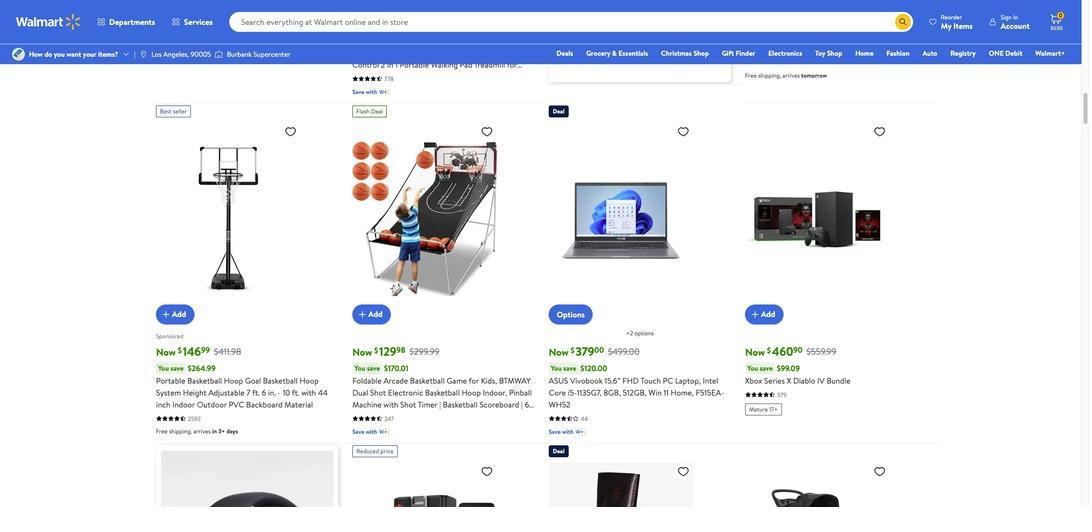 Task type: vqa. For each thing, say whether or not it's contained in the screenshot.
inch at the left of page
yes



Task type: locate. For each thing, give the bounding box(es) containing it.
mature
[[749, 406, 768, 414]]

walking up control
[[352, 47, 379, 58]]

1 horizontal spatial 44
[[581, 415, 588, 424]]

with up 247
[[384, 400, 398, 411]]

$411.98
[[214, 346, 241, 359]]

40*16
[[493, 35, 513, 46]]

sign in to add to favorites list, avapow car battery jump starter ,3000a peak portable jump starters for up to 8l gas 8l diesel engine with booster function,12v lithium jump charger pack box with smart safety clamp image
[[481, 466, 493, 478]]

with inside the you save $170.01 foldable arcade basketball game for kids, btmway dual shot electronic basketball hoop indoor, pinball machine with shot timer | basketball scoreboard | 6 balls - 8 game modes（double mode 2 players）
[[384, 400, 398, 411]]

goal
[[245, 376, 261, 387]]

2 now from the left
[[352, 346, 372, 359]]

home
[[855, 48, 874, 58]]

379 down series
[[777, 391, 787, 400]]

you up xbox
[[747, 364, 758, 374]]

options down $160.01
[[370, 17, 393, 27]]

in
[[1013, 13, 1018, 21]]

los angeles, 90005
[[151, 49, 211, 59]]

1 horizontal spatial portable
[[400, 59, 429, 70]]

walmart plus image down 312
[[772, 57, 782, 67]]

shipping, for $411.98
[[169, 428, 192, 436]]

walmart plus image down 247
[[379, 428, 389, 437]]

 image
[[12, 48, 25, 61], [139, 50, 147, 58]]

hoop left indoor, at the bottom left of the page
[[462, 388, 481, 399]]

intel
[[703, 376, 718, 387]]

you up system
[[158, 364, 169, 374]]

kids,
[[481, 376, 497, 387]]

you
[[158, 5, 169, 15], [354, 5, 365, 15], [747, 5, 758, 15], [158, 364, 169, 374], [354, 364, 365, 374], [551, 364, 562, 374], [747, 364, 758, 374]]

1 vertical spatial -
[[370, 412, 373, 423]]

0 horizontal spatial options
[[370, 17, 393, 27]]

0 vertical spatial for
[[507, 59, 517, 70]]

1 vertical spatial 6
[[525, 400, 529, 411]]

4 $ from the left
[[767, 345, 771, 356]]

save inside you save $99.09 xbox series x  diablo iv bundle
[[760, 364, 773, 374]]

portable basketball hoop goal basketball hoop system height adjustable 7 ft. 6 in. - 10 ft. with 44 inch indoor outdoor pvc backboard material image
[[156, 121, 301, 317]]

walmart plus image for $299.99
[[379, 428, 389, 437]]

deals
[[557, 48, 573, 58]]

with for bottommost walmart plus icon
[[562, 428, 574, 436]]

0 horizontal spatial -
[[278, 388, 281, 399]]

add button up 460
[[745, 305, 783, 325]]

1 horizontal spatial add
[[368, 309, 383, 320]]

f515ea-
[[696, 388, 724, 399]]

1 vertical spatial options
[[635, 329, 654, 338]]

379 up $120.00 in the right of the page
[[576, 343, 594, 360]]

2 right mode
[[483, 412, 488, 423]]

to
[[625, 2, 634, 15]]

 image
[[215, 49, 223, 59]]

free
[[745, 71, 757, 80], [156, 428, 168, 436]]

$ inside now $ 146 99 $411.98
[[178, 345, 182, 356]]

now inside the now $ 129 98 $299.99
[[352, 346, 372, 359]]

with for walmart plus image corresponding to $299.99
[[366, 428, 377, 436]]

walmart plus image down corded
[[183, 45, 193, 55]]

foldable arcade basketball game for kids, btmway dual shot electronic basketball hoop indoor, pinball machine with shot timer | basketball scoreboard | 6 balls - 8 game modes（double mode 2 players） image
[[352, 121, 497, 317]]

you up foldable
[[354, 364, 365, 374]]

with right finder
[[759, 58, 770, 66]]

options inside you save $160.01 more options from $169.99
[[370, 17, 393, 27]]

129
[[379, 343, 396, 360]]

shipping, down electronics
[[758, 71, 781, 80]]

you up more
[[354, 5, 365, 15]]

system
[[156, 388, 181, 399]]

auto link
[[918, 48, 942, 59]]

save down wh52
[[549, 428, 561, 436]]

0 vertical spatial 2
[[381, 59, 385, 70]]

- left 10
[[278, 388, 281, 399]]

1 vertical spatial walmart plus image
[[772, 57, 782, 67]]

save with for $499.00
[[549, 428, 574, 436]]

1 $ from the left
[[178, 345, 182, 356]]

0 horizontal spatial free
[[156, 428, 168, 436]]

home link
[[851, 48, 878, 59]]

0 horizontal spatial 6
[[262, 388, 266, 399]]

1 horizontal spatial free
[[745, 71, 757, 80]]

1 walmart plus image from the top
[[379, 87, 389, 97]]

$ inside the now $ 129 98 $299.99
[[374, 345, 378, 356]]

add to cart image
[[160, 309, 172, 321], [749, 309, 761, 321]]

0 horizontal spatial 44
[[318, 388, 328, 399]]

with down wh52
[[562, 428, 574, 436]]

walmart plus image
[[183, 45, 193, 55], [772, 57, 782, 67], [576, 428, 586, 437]]

44 down 1135g7,
[[581, 415, 588, 424]]

add to cart image for xbox series x  diablo iv bundle image
[[749, 309, 761, 321]]

1 horizontal spatial 379
[[777, 391, 787, 400]]

now $ 146 99 $411.98
[[156, 343, 241, 360]]

1 vertical spatial for
[[469, 376, 479, 387]]

with inside the you save $264.99 portable basketball hoop goal basketball hoop system height adjustable 7 ft. 6 in. - 10 ft. with 44 inch indoor outdoor pvc backboard material
[[301, 388, 316, 399]]

312
[[777, 45, 785, 53]]

$ for 460
[[767, 345, 771, 356]]

+2 options
[[626, 329, 654, 338]]

0 vertical spatial walmart plus image
[[379, 87, 389, 97]]

0 vertical spatial 6
[[262, 388, 266, 399]]

0 horizontal spatial shop
[[694, 48, 709, 58]]

walmart image
[[16, 14, 81, 30]]

8
[[375, 412, 380, 423]]

save for $160.01
[[367, 5, 380, 15]]

portable inside ssphpplie superun walking pad 300lb, 40*16 walking area under desk treadmillwith remote control 2 in 1 portable walking pad treadmill for home/office(white)
[[400, 59, 429, 70]]

save up hart
[[171, 5, 184, 15]]

you
[[54, 49, 65, 59]]

0 horizontal spatial in.
[[268, 388, 276, 399]]

1 horizontal spatial  image
[[139, 50, 147, 58]]

add button up 129
[[352, 305, 391, 325]]

hoop inside the you save $170.01 foldable arcade basketball game for kids, btmway dual shot electronic basketball hoop indoor, pinball machine with shot timer | basketball scoreboard | 6 balls - 8 game modes（double mode 2 players）
[[462, 388, 481, 399]]

1 add from the left
[[172, 309, 186, 320]]

$299.99
[[409, 346, 440, 359]]

for left kids,
[[469, 376, 479, 387]]

add up 129
[[368, 309, 383, 320]]

1 vertical spatial in.
[[268, 388, 276, 399]]

0 horizontal spatial arrives
[[193, 428, 211, 436]]

in. inside the you save $264.99 portable basketball hoop goal basketball hoop system height adjustable 7 ft. 6 in. - 10 ft. with 44 inch indoor outdoor pvc backboard material
[[268, 388, 276, 399]]

8gb,
[[604, 388, 621, 399]]

pad up treadmillwith
[[455, 35, 468, 46]]

control
[[352, 59, 379, 70]]

walking
[[426, 35, 453, 46], [352, 47, 379, 58], [431, 59, 458, 70]]

add up 460
[[761, 309, 775, 320]]

1 vertical spatial portable
[[156, 376, 185, 387]]

blower
[[799, 29, 823, 40]]

fashion
[[887, 48, 910, 58]]

now inside now $ 460 90 $559.99
[[745, 346, 765, 359]]

$ left 146
[[178, 345, 182, 356]]

now inside now $ 379 00 $499.00
[[549, 346, 569, 359]]

now
[[156, 346, 176, 359], [352, 346, 372, 359], [549, 346, 569, 359], [745, 346, 765, 359]]

2 add to cart image from the left
[[749, 309, 761, 321]]

1 horizontal spatial game
[[447, 376, 467, 387]]

finder
[[736, 48, 755, 58]]

2 horizontal spatial walmart plus image
[[772, 57, 782, 67]]

1 horizontal spatial arrives
[[783, 71, 800, 80]]

free for $411.98
[[156, 428, 168, 436]]

$ left 00
[[571, 345, 575, 356]]

arrives
[[783, 71, 800, 80], [193, 428, 211, 436]]

1 ft. from the left
[[252, 388, 260, 399]]

1 horizontal spatial in
[[387, 59, 393, 70]]

arrives down electronics
[[783, 71, 800, 80]]

0 horizontal spatial add
[[172, 309, 186, 320]]

1 vertical spatial shipping,
[[169, 428, 192, 436]]

save with down start
[[745, 58, 770, 66]]

2 add button from the left
[[352, 305, 391, 325]]

you up 'asus'
[[551, 364, 562, 374]]

save for $499.00
[[563, 364, 576, 374]]

toy shop link
[[811, 48, 847, 59]]

game
[[447, 376, 467, 387], [381, 412, 402, 423]]

save with down wh52
[[549, 428, 574, 436]]

sign in to add to favorites list, portable basketball hoop goal basketball hoop system height adjustable 7 ft. 6 in. - 10 ft. with 44 inch indoor outdoor pvc backboard material image
[[285, 125, 297, 138]]

sign in to add to favorites list, scoop women's knee-high dress boots image
[[677, 466, 689, 478]]

6 down "pinball"
[[525, 400, 529, 411]]

hoop up material
[[300, 376, 319, 387]]

hart
[[156, 17, 177, 28]]

you inside "you save $120.00 asus vivobook 15.6" fhd touch pc laptop, intel core i5-1135g7, 8gb, 512gb, win 11 home, f515ea- wh52"
[[551, 364, 562, 374]]

now inside now $ 146 99 $411.98
[[156, 346, 176, 359]]

0 vertical spatial portable
[[400, 59, 429, 70]]

shop right toy
[[827, 48, 842, 58]]

0 horizontal spatial hoop
[[224, 376, 243, 387]]

0 horizontal spatial add button
[[156, 305, 194, 325]]

shot down electronic
[[400, 400, 416, 411]]

now for 129
[[352, 346, 372, 359]]

portable down under
[[400, 59, 429, 70]]

free down finder
[[745, 71, 757, 80]]

2 vertical spatial walmart plus image
[[576, 428, 586, 437]]

0 horizontal spatial 2
[[381, 59, 385, 70]]

grocery & essentials
[[586, 48, 648, 58]]

portable up system
[[156, 376, 185, 387]]

1 vertical spatial shot
[[400, 400, 416, 411]]

arrives down 2592
[[193, 428, 211, 436]]

1 vertical spatial 379
[[777, 391, 787, 400]]

- left 8
[[370, 412, 373, 423]]

shipping, down 2592
[[169, 428, 192, 436]]

shop
[[694, 48, 709, 58], [827, 48, 842, 58]]

my
[[941, 20, 952, 31]]

save down 146
[[171, 364, 184, 374]]

2 horizontal spatial add
[[761, 309, 775, 320]]

now up 'asus'
[[549, 346, 569, 359]]

electric
[[895, 17, 921, 28]]

0 horizontal spatial portable
[[156, 376, 185, 387]]

65%
[[637, 2, 654, 15]]

add button
[[156, 305, 194, 325], [352, 305, 391, 325], [745, 305, 783, 325]]

| right 'timer'
[[439, 400, 441, 411]]

treadmill
[[474, 59, 505, 70]]

460
[[772, 343, 793, 360]]

|
[[134, 49, 136, 59], [439, 400, 441, 411], [521, 400, 523, 411]]

4 now from the left
[[745, 346, 765, 359]]

$ inside now $ 379 00 $499.00
[[571, 345, 575, 356]]

save up powersmart
[[760, 5, 773, 15]]

1 horizontal spatial shop
[[827, 48, 842, 58]]

 image left how
[[12, 48, 25, 61]]

hoop
[[224, 376, 243, 387], [300, 376, 319, 387], [462, 388, 481, 399]]

save up more
[[367, 5, 380, 15]]

0 vertical spatial in
[[387, 59, 393, 70]]

3 now from the left
[[549, 346, 569, 359]]

game left kids,
[[447, 376, 467, 387]]

walmart plus image down i5- on the bottom right
[[576, 428, 586, 437]]

0 horizontal spatial  image
[[12, 48, 25, 61]]

1 horizontal spatial |
[[439, 400, 441, 411]]

15.6"
[[605, 376, 621, 387]]

in. right 24 at the top of the page
[[835, 17, 843, 28]]

 image left los
[[139, 50, 147, 58]]

shot up machine
[[370, 388, 386, 399]]

with up material
[[301, 388, 316, 399]]

for down remote
[[507, 59, 517, 70]]

save for $559.99
[[760, 364, 773, 374]]

1 horizontal spatial 6
[[525, 400, 529, 411]]

save for $411.98
[[171, 364, 184, 374]]

you inside the you save $170.01 foldable arcade basketball game for kids, btmway dual shot electronic basketball hoop indoor, pinball machine with shot timer | basketball scoreboard | 6 balls - 8 game modes（double mode 2 players）
[[354, 364, 365, 374]]

$ left 129
[[374, 345, 378, 356]]

you up hart
[[158, 5, 169, 15]]

1 horizontal spatial add button
[[352, 305, 391, 325]]

christmas shop link
[[657, 48, 713, 59]]

save with down hart
[[156, 46, 181, 54]]

1 horizontal spatial 2
[[483, 412, 488, 423]]

in. up 'backboard'
[[268, 388, 276, 399]]

basketball
[[187, 376, 222, 387], [263, 376, 298, 387], [410, 376, 445, 387], [425, 388, 460, 399], [443, 400, 478, 411]]

sign in to add to favorites list, foldable arcade basketball game for kids, btmway dual shot electronic basketball hoop indoor, pinball machine with shot timer | basketball scoreboard | 6 balls - 8 game modes（double mode 2 players） image
[[481, 125, 493, 138]]

2 up home/office(white)
[[381, 59, 385, 70]]

$250.00
[[777, 5, 805, 16]]

you inside you save $250.00 powersmart mb7109a 24 in. 212cc 2-stage electric start gas snow blower w/infinite variable speed
[[747, 5, 758, 15]]

| down "pinball"
[[521, 400, 523, 411]]

now for 379
[[549, 346, 569, 359]]

you for $559.99
[[747, 364, 758, 374]]

gas
[[764, 29, 777, 40]]

1 horizontal spatial in.
[[835, 17, 843, 28]]

portable
[[400, 59, 429, 70], [156, 376, 185, 387]]

1 now from the left
[[156, 346, 176, 359]]

debit
[[1006, 48, 1023, 58]]

0 vertical spatial -
[[278, 388, 281, 399]]

$ inside now $ 460 90 $559.99
[[767, 345, 771, 356]]

0 horizontal spatial add to cart image
[[160, 309, 172, 321]]

save up series
[[760, 364, 773, 374]]

with up the flash deal
[[366, 88, 377, 96]]

247
[[384, 415, 394, 424]]

hoop up adjustable
[[224, 376, 243, 387]]

toy
[[815, 48, 825, 58]]

with right los
[[169, 46, 181, 54]]

save inside "you save $120.00 asus vivobook 15.6" fhd touch pc laptop, intel core i5-1135g7, 8gb, 512gb, win 11 home, f515ea- wh52"
[[563, 364, 576, 374]]

save with down the balls
[[352, 428, 377, 436]]

1 horizontal spatial shot
[[400, 400, 416, 411]]

save up 'asus'
[[563, 364, 576, 374]]

in left 3+
[[212, 428, 217, 436]]

save for $250.00
[[760, 5, 773, 15]]

items?
[[98, 49, 118, 59]]

2 walmart plus image from the top
[[379, 428, 389, 437]]

1 horizontal spatial add to cart image
[[749, 309, 761, 321]]

save with up flash at the top left of page
[[352, 88, 377, 96]]

0 vertical spatial arrives
[[783, 71, 800, 80]]

now down sponsored
[[156, 346, 176, 359]]

free for $250.00
[[745, 71, 757, 80]]

for inside ssphpplie superun walking pad 300lb, 40*16 walking area under desk treadmillwith remote control 2 in 1 portable walking pad treadmill for home/office(white)
[[507, 59, 517, 70]]

scoreboard
[[480, 400, 519, 411]]

3 add from the left
[[761, 309, 775, 320]]

save inside the you save $170.01 foldable arcade basketball game for kids, btmway dual shot electronic basketball hoop indoor, pinball machine with shot timer | basketball scoreboard | 6 balls - 8 game modes（double mode 2 players）
[[367, 364, 380, 374]]

variable
[[860, 29, 887, 40]]

0 horizontal spatial walmart plus image
[[183, 45, 193, 55]]

Search search field
[[229, 12, 913, 32]]

with
[[169, 46, 181, 54], [759, 58, 770, 66], [366, 88, 377, 96], [301, 388, 316, 399], [384, 400, 398, 411], [366, 428, 377, 436], [562, 428, 574, 436]]

you inside you save $160.01 more options from $169.99
[[354, 5, 365, 15]]

1 horizontal spatial ft.
[[292, 388, 299, 399]]

0 vertical spatial options
[[370, 17, 393, 27]]

1 vertical spatial walmart plus image
[[379, 428, 389, 437]]

want
[[66, 49, 81, 59]]

save inside the you save $264.99 portable basketball hoop goal basketball hoop system height adjustable 7 ft. 6 in. - 10 ft. with 44 inch indoor outdoor pvc backboard material
[[171, 364, 184, 374]]

series
[[764, 376, 785, 387]]

save up foldable
[[367, 364, 380, 374]]

more
[[352, 17, 369, 27]]

shop right the 'christmas'
[[694, 48, 709, 58]]

add button up sponsored
[[156, 305, 194, 325]]

6 up 'backboard'
[[262, 388, 266, 399]]

you for $299.99
[[354, 364, 365, 374]]

99
[[201, 345, 210, 356]]

with down 8
[[366, 428, 377, 436]]

walmart plus image
[[379, 87, 389, 97], [379, 428, 389, 437]]

walmart+ link
[[1031, 48, 1070, 59]]

walmart plus image down 778
[[379, 87, 389, 97]]

you inside the you save $264.99 portable basketball hoop goal basketball hoop system height adjustable 7 ft. 6 in. - 10 ft. with 44 inch indoor outdoor pvc backboard material
[[158, 364, 169, 374]]

now for 460
[[745, 346, 765, 359]]

pad down treadmillwith
[[460, 59, 473, 70]]

1 shop from the left
[[694, 48, 709, 58]]

now left 460
[[745, 346, 765, 359]]

ft. right '7'
[[252, 388, 260, 399]]

2 $ from the left
[[374, 345, 378, 356]]

home,
[[671, 388, 694, 399]]

you for $499.00
[[551, 364, 562, 374]]

3 $ from the left
[[571, 345, 575, 356]]

0 vertical spatial walmart plus image
[[183, 45, 193, 55]]

$ left 460
[[767, 345, 771, 356]]

44 right 10
[[318, 388, 328, 399]]

reorder
[[941, 13, 962, 21]]

1 vertical spatial 2
[[483, 412, 488, 423]]

2 add from the left
[[368, 309, 383, 320]]

1 add to cart image from the left
[[160, 309, 172, 321]]

walking up desk
[[426, 35, 453, 46]]

you save $170.01 foldable arcade basketball game for kids, btmway dual shot electronic basketball hoop indoor, pinball machine with shot timer | basketball scoreboard | 6 balls - 8 game modes（double mode 2 players）
[[352, 363, 532, 423]]

1 horizontal spatial walmart plus image
[[576, 428, 586, 437]]

00
[[594, 345, 604, 356]]

add for 129
[[368, 309, 383, 320]]

0 horizontal spatial 379
[[576, 343, 594, 360]]

2 shop from the left
[[827, 48, 842, 58]]

you save $120.00 asus vivobook 15.6" fhd touch pc laptop, intel core i5-1135g7, 8gb, 512gb, win 11 home, f515ea- wh52
[[549, 363, 724, 411]]

you inside you save $99.09 xbox series x  diablo iv bundle
[[747, 364, 758, 374]]

add up sponsored
[[172, 309, 186, 320]]

1 vertical spatial in
[[212, 428, 217, 436]]

0 horizontal spatial shot
[[370, 388, 386, 399]]

save inside you save $250.00 powersmart mb7109a 24 in. 212cc 2-stage electric start gas snow blower w/infinite variable speed
[[760, 5, 773, 15]]

- inside the you save $170.01 foldable arcade basketball game for kids, btmway dual shot electronic basketball hoop indoor, pinball machine with shot timer | basketball scoreboard | 6 balls - 8 game modes（double mode 2 players）
[[370, 412, 373, 423]]

2
[[381, 59, 385, 70], [483, 412, 488, 423]]

gift finder
[[722, 48, 755, 58]]

0 vertical spatial 44
[[318, 388, 328, 399]]

gift
[[722, 48, 734, 58]]

0 vertical spatial free
[[745, 71, 757, 80]]

save up flash at the top left of page
[[352, 88, 364, 96]]

you for $160.01
[[354, 5, 365, 15]]

in left 1
[[387, 59, 393, 70]]

sign in to add to favorites list, asus vivobook 15.6" fhd touch pc laptop, intel core i5-1135g7, 8gb, 512gb, win 11 home, f515ea-wh52 image
[[677, 125, 689, 138]]

in inside ssphpplie superun walking pad 300lb, 40*16 walking area under desk treadmillwith remote control 2 in 1 portable walking pad treadmill for home/office(white)
[[387, 59, 393, 70]]

w/infinite
[[825, 29, 858, 40]]

you up powersmart
[[747, 5, 758, 15]]

electronic
[[388, 388, 423, 399]]

Walmart Site-Wide search field
[[229, 12, 913, 32]]

1 vertical spatial free
[[156, 428, 168, 436]]

1 horizontal spatial shipping,
[[758, 71, 781, 80]]

| left los
[[134, 49, 136, 59]]

2 horizontal spatial add button
[[745, 305, 783, 325]]

0 horizontal spatial ft.
[[252, 388, 260, 399]]

379
[[576, 343, 594, 360], [777, 391, 787, 400]]

tank
[[288, 17, 304, 28]]

1 horizontal spatial for
[[507, 59, 517, 70]]

1 vertical spatial arrives
[[193, 428, 211, 436]]

now left 129
[[352, 346, 372, 359]]

walking down desk
[[431, 59, 458, 70]]

0 vertical spatial shipping,
[[758, 71, 781, 80]]

options right +2
[[635, 329, 654, 338]]

game right 8
[[381, 412, 402, 423]]

0 horizontal spatial game
[[381, 412, 402, 423]]

iv
[[817, 376, 825, 387]]

44
[[318, 388, 328, 399], [581, 415, 588, 424]]

reorder my items
[[941, 13, 973, 31]]

save inside you save $160.01 more options from $169.99
[[367, 5, 380, 15]]

burbank
[[227, 49, 252, 59]]

0 horizontal spatial shipping,
[[169, 428, 192, 436]]

0 vertical spatial in.
[[835, 17, 843, 28]]

height
[[183, 388, 207, 399]]

save down the balls
[[352, 428, 364, 436]]

ft. right 10
[[292, 388, 299, 399]]

in
[[387, 59, 393, 70], [212, 428, 217, 436]]

3 add button from the left
[[745, 305, 783, 325]]

$ for 379
[[571, 345, 575, 356]]

2 horizontal spatial hoop
[[462, 388, 481, 399]]

6 inside the you save $170.01 foldable arcade basketball game for kids, btmway dual shot electronic basketball hoop indoor, pinball machine with shot timer | basketball scoreboard | 6 balls - 8 game modes（double mode 2 players）
[[525, 400, 529, 411]]

1 horizontal spatial -
[[370, 412, 373, 423]]

0 horizontal spatial for
[[469, 376, 479, 387]]

1 add button from the left
[[156, 305, 194, 325]]

save right gift
[[745, 58, 757, 66]]

free down inch
[[156, 428, 168, 436]]



Task type: describe. For each thing, give the bounding box(es) containing it.
from
[[394, 17, 409, 27]]

ounce
[[263, 17, 287, 28]]

tomorrow
[[801, 71, 827, 80]]

save with for $160.01
[[352, 88, 377, 96]]

212cc
[[845, 17, 864, 28]]

with for walmart plus icon to the right
[[759, 58, 770, 66]]

xbox
[[745, 376, 762, 387]]

now $ 379 00 $499.00
[[549, 343, 640, 360]]

touch
[[641, 376, 661, 387]]

ssphpplie
[[352, 35, 392, 46]]

toy shop
[[815, 48, 842, 58]]

$0.00
[[1051, 24, 1063, 31]]

0 vertical spatial walking
[[426, 35, 453, 46]]

6 inside the you save $264.99 portable basketball hoop goal basketball hoop system height adjustable 7 ft. 6 in. - 10 ft. with 44 inch indoor outdoor pvc backboard material
[[262, 388, 266, 399]]

remote
[[489, 47, 516, 58]]

0 vertical spatial pad
[[455, 35, 468, 46]]

2 inside the you save $170.01 foldable arcade basketball game for kids, btmway dual shot electronic basketball hoop indoor, pinball machine with shot timer | basketball scoreboard | 6 balls - 8 game modes（double mode 2 players）
[[483, 412, 488, 423]]

grocery
[[586, 48, 610, 58]]

with for walmart plus image for $160.01
[[366, 88, 377, 96]]

shop for christmas shop
[[694, 48, 709, 58]]

home/office(white)
[[352, 71, 425, 82]]

$160.01
[[384, 5, 409, 16]]

1135g7,
[[577, 388, 602, 399]]

inch
[[156, 400, 170, 411]]

reduced
[[356, 447, 379, 456]]

you save $264.99 portable basketball hoop goal basketball hoop system height adjustable 7 ft. 6 in. - 10 ft. with 44 inch indoor outdoor pvc backboard material
[[156, 363, 328, 411]]

shipping, for $250.00
[[758, 71, 781, 80]]

1 vertical spatial pad
[[460, 59, 473, 70]]

you save $30.00 hart corded spot cleaner, 51 ounce tank capacity
[[156, 5, 336, 28]]

spot
[[206, 17, 222, 28]]

departments button
[[89, 10, 164, 34]]

$ for 146
[[178, 345, 182, 356]]

0 horizontal spatial in
[[212, 428, 217, 436]]

146
[[183, 343, 201, 360]]

registry link
[[946, 48, 980, 59]]

add to cart image
[[356, 309, 368, 321]]

90005
[[191, 49, 211, 59]]

diablo
[[793, 376, 816, 387]]

17+
[[769, 406, 778, 414]]

sign in to add to favorites list, zeny 4 wheel foldable dog pet stroller - black image
[[874, 466, 886, 478]]

electronics link
[[764, 48, 807, 59]]

arrives for $250.00
[[783, 71, 800, 80]]

$ for 129
[[374, 345, 378, 356]]

1 vertical spatial walking
[[352, 47, 379, 58]]

reduced price
[[356, 447, 394, 456]]

scoop women's knee-high dress boots image
[[549, 462, 693, 508]]

avapow car battery jump starter ,3000a peak portable jump starters for up to 8l gas 8l diesel engine with booster function,12v lithium jump charger pack box with smart safety clamp image
[[352, 462, 497, 508]]

walmart plus image for $160.01
[[379, 87, 389, 97]]

corded
[[178, 17, 204, 28]]

$30.00
[[188, 5, 212, 16]]

add button for 146
[[156, 305, 194, 325]]

for inside the you save $170.01 foldable arcade basketball game for kids, btmway dual shot electronic basketball hoop indoor, pinball machine with shot timer | basketball scoreboard | 6 balls - 8 game modes（double mode 2 players）
[[469, 376, 479, 387]]

burbank supercenter
[[227, 49, 291, 59]]

add button for 129
[[352, 305, 391, 325]]

cleaner,
[[224, 17, 253, 28]]

in. inside you save $250.00 powersmart mb7109a 24 in. 212cc 2-stage electric start gas snow blower w/infinite variable speed
[[835, 17, 843, 28]]

51
[[255, 17, 262, 28]]

you save $250.00 powersmart mb7109a 24 in. 212cc 2-stage electric start gas snow blower w/infinite variable speed
[[745, 5, 921, 40]]

backboard
[[246, 400, 283, 411]]

asus vivobook 15.6" fhd touch pc laptop, intel core i5-1135g7, 8gb, 512gb, win 11 home, f515ea-wh52 image
[[549, 121, 693, 317]]

778
[[384, 75, 394, 83]]

portable inside the you save $264.99 portable basketball hoop goal basketball hoop system height adjustable 7 ft. 6 in. - 10 ft. with 44 inch indoor outdoor pvc backboard material
[[156, 376, 185, 387]]

512gb,
[[623, 388, 647, 399]]

free shipping, arrives in 3+ days
[[156, 428, 238, 436]]

1 horizontal spatial hoop
[[300, 376, 319, 387]]

deals link
[[552, 48, 578, 59]]

flash deal
[[356, 107, 383, 115]]

xbox series x  diablo iv bundle image
[[745, 121, 890, 317]]

dual
[[352, 388, 368, 399]]

add to cart image for portable basketball hoop goal basketball hoop system height adjustable 7 ft. 6 in. - 10 ft. with 44 inch indoor outdoor pvc backboard material image on the left
[[160, 309, 172, 321]]

0 $0.00
[[1051, 11, 1063, 31]]

sign
[[1001, 13, 1012, 21]]

0 vertical spatial game
[[447, 376, 467, 387]]

$499.00
[[608, 346, 640, 359]]

zeny 4 wheel foldable dog pet stroller - black image
[[745, 462, 890, 508]]

sign in to add to favorites list, xbox series x  diablo iv bundle image
[[874, 125, 886, 138]]

fashion link
[[882, 48, 914, 59]]

mb7109a
[[790, 17, 823, 28]]

0 vertical spatial shot
[[370, 388, 386, 399]]

foldable
[[352, 376, 382, 387]]

bundle
[[827, 376, 851, 387]]

stage
[[873, 17, 893, 28]]

$264.99
[[188, 363, 216, 374]]

44 inside the you save $264.99 portable basketball hoop goal basketball hoop system height adjustable 7 ft. 6 in. - 10 ft. with 44 inch indoor outdoor pvc backboard material
[[318, 388, 328, 399]]

add for 146
[[172, 309, 186, 320]]

up
[[610, 2, 623, 15]]

save inside you save $30.00 hart corded spot cleaner, 51 ounce tank capacity
[[171, 5, 184, 15]]

save down hart
[[156, 46, 168, 54]]

i5-
[[568, 388, 577, 399]]

timer
[[418, 400, 437, 411]]

1 vertical spatial 44
[[581, 415, 588, 424]]

 image for how
[[12, 48, 25, 61]]

save for $499.00
[[549, 428, 561, 436]]

save with for $299.99
[[352, 428, 377, 436]]

10
[[283, 388, 290, 399]]

angeles,
[[163, 49, 189, 59]]

powersmart
[[745, 17, 788, 28]]

2 vertical spatial walking
[[431, 59, 458, 70]]

arrives for $411.98
[[193, 428, 211, 436]]

2 horizontal spatial |
[[521, 400, 523, 411]]

now for 146
[[156, 346, 176, 359]]

now $ 129 98 $299.99
[[352, 343, 440, 360]]

1 horizontal spatial options
[[635, 329, 654, 338]]

treadmillwith
[[441, 47, 487, 58]]

save for $299.99
[[367, 364, 380, 374]]

you save $99.09 xbox series x  diablo iv bundle
[[745, 363, 851, 387]]

capacity
[[306, 17, 336, 28]]

ssphpplie superun walking pad 300lb, 40*16 walking area under desk treadmillwith remote control 2 in 1 portable walking pad treadmill for home/office(white)
[[352, 35, 517, 82]]

you for $411.98
[[158, 364, 169, 374]]

0 vertical spatial 379
[[576, 343, 594, 360]]

shop for toy shop
[[827, 48, 842, 58]]

1 vertical spatial game
[[381, 412, 402, 423]]

save for $160.01
[[352, 88, 364, 96]]

$559.99
[[807, 346, 837, 359]]

2 ft. from the left
[[292, 388, 299, 399]]

2592
[[188, 415, 201, 424]]

indoor
[[172, 400, 195, 411]]

laptop,
[[675, 376, 701, 387]]

you for $250.00
[[747, 5, 758, 15]]

services
[[184, 16, 213, 27]]

gift finder link
[[717, 48, 760, 59]]

with for the topmost walmart plus icon
[[169, 46, 181, 54]]

you inside you save $30.00 hart corded spot cleaner, 51 ounce tank capacity
[[158, 5, 169, 15]]

2 inside ssphpplie superun walking pad 300lb, 40*16 walking area under desk treadmillwith remote control 2 in 1 portable walking pad treadmill for home/office(white)
[[381, 59, 385, 70]]

arcade
[[384, 376, 408, 387]]

$120.00
[[580, 363, 607, 374]]

- inside the you save $264.99 portable basketball hoop goal basketball hoop system height adjustable 7 ft. 6 in. - 10 ft. with 44 inch indoor outdoor pvc backboard material
[[278, 388, 281, 399]]

90
[[793, 345, 803, 356]]

options link
[[549, 305, 593, 325]]

christmas
[[661, 48, 692, 58]]

0 horizontal spatial |
[[134, 49, 136, 59]]

 image for los
[[139, 50, 147, 58]]

save for $299.99
[[352, 428, 364, 436]]

do
[[44, 49, 52, 59]]

how do you want your items?
[[29, 49, 118, 59]]

search icon image
[[899, 18, 907, 26]]

how
[[29, 49, 43, 59]]



